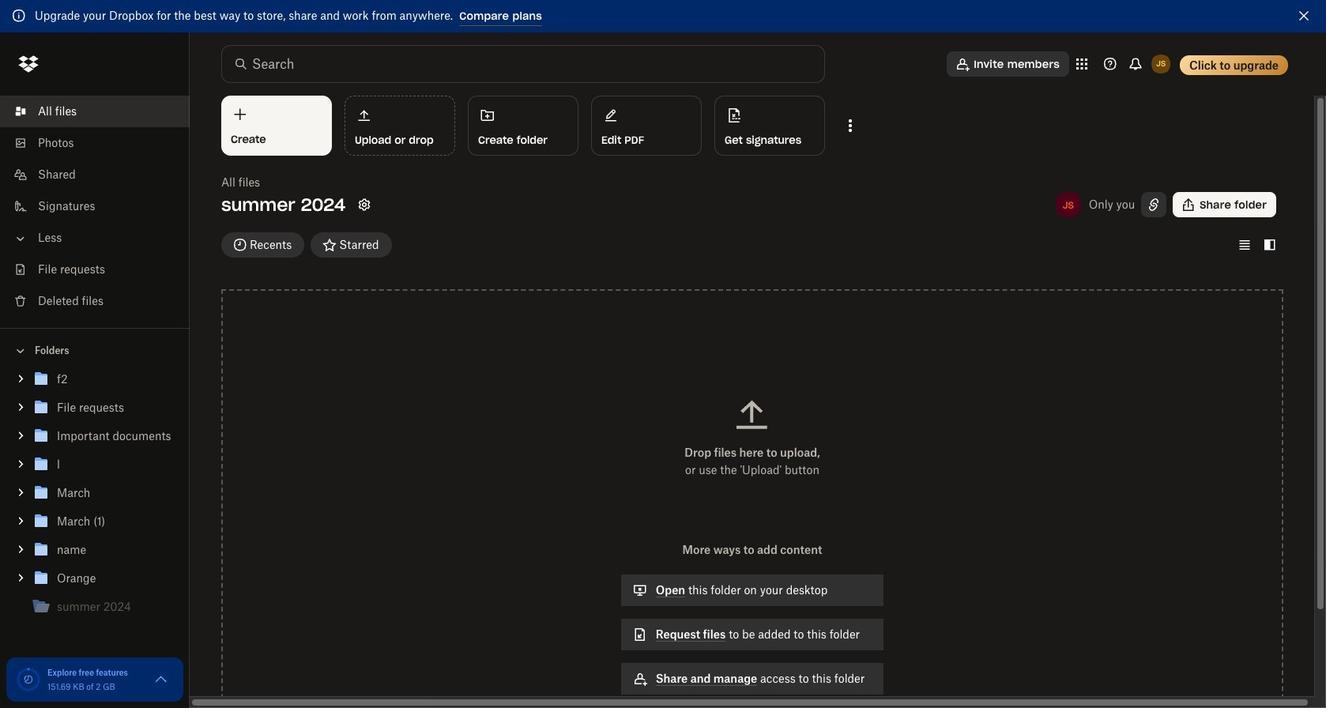 Task type: describe. For each thing, give the bounding box(es) containing it.
Search in folder "Dropbox" text field
[[252, 55, 792, 74]]

folder settings image
[[355, 195, 374, 214]]

quota usage progress bar
[[16, 667, 41, 693]]

less image
[[13, 231, 28, 247]]



Task type: locate. For each thing, give the bounding box(es) containing it.
list item
[[0, 96, 190, 127]]

list
[[0, 86, 190, 328]]

group
[[0, 362, 190, 633]]

quota usage image
[[16, 667, 41, 693]]

dropbox image
[[13, 48, 44, 80]]

alert
[[0, 0, 1327, 32]]



Task type: vqa. For each thing, say whether or not it's contained in the screenshot.
Less Icon
yes



